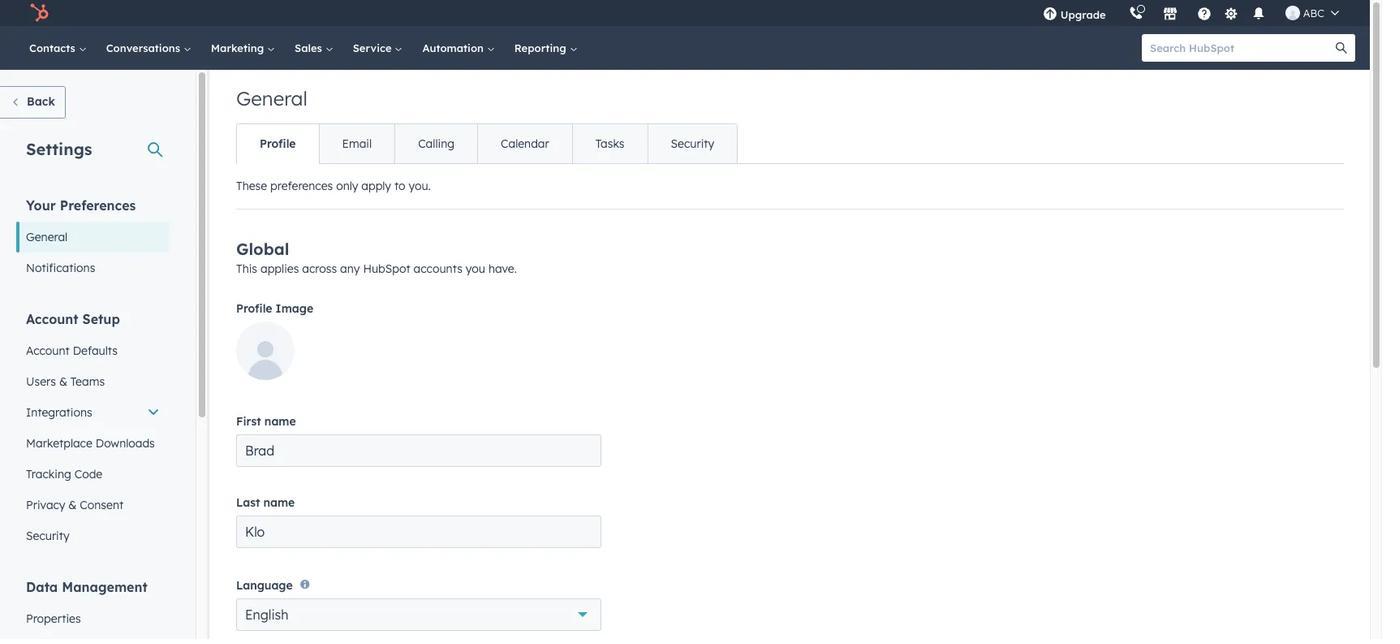 Task type: locate. For each thing, give the bounding box(es) containing it.
conversations link
[[96, 26, 201, 70]]

general down your
[[26, 230, 68, 244]]

only
[[336, 179, 358, 193]]

& right users
[[59, 374, 67, 389]]

integrations button
[[16, 397, 170, 428]]

calendar link
[[478, 124, 572, 163]]

profile link
[[237, 124, 319, 163]]

navigation
[[236, 123, 738, 164]]

calling icon button
[[1123, 2, 1150, 24]]

menu
[[1032, 0, 1351, 26]]

profile for profile image
[[236, 301, 272, 316]]

profile left image
[[236, 301, 272, 316]]

1 vertical spatial account
[[26, 343, 70, 358]]

hubspot link
[[19, 3, 61, 23]]

your
[[26, 197, 56, 214]]

these
[[236, 179, 267, 193]]

& inside "users & teams" link
[[59, 374, 67, 389]]

profile
[[260, 136, 296, 151], [236, 301, 272, 316]]

upgrade
[[1061, 8, 1107, 21]]

english button
[[236, 599, 602, 631]]

1 horizontal spatial &
[[68, 498, 77, 512]]

properties
[[26, 611, 81, 626]]

setup
[[82, 311, 120, 327]]

settings image
[[1225, 7, 1239, 22]]

navigation containing profile
[[236, 123, 738, 164]]

marketplace downloads link
[[16, 428, 170, 459]]

have.
[[489, 261, 517, 276]]

profile image
[[236, 301, 314, 316]]

general up profile link
[[236, 86, 308, 110]]

0 horizontal spatial &
[[59, 374, 67, 389]]

account defaults link
[[16, 335, 170, 366]]

account for account defaults
[[26, 343, 70, 358]]

privacy & consent link
[[16, 490, 170, 520]]

security
[[671, 136, 715, 151], [26, 529, 70, 543]]

reporting
[[515, 41, 570, 54]]

0 vertical spatial &
[[59, 374, 67, 389]]

upgrade image
[[1043, 7, 1058, 22]]

data management
[[26, 579, 148, 595]]

name right first
[[265, 414, 296, 429]]

0 vertical spatial general
[[236, 86, 308, 110]]

security inside account setup element
[[26, 529, 70, 543]]

automation link
[[413, 26, 505, 70]]

english
[[245, 607, 289, 623]]

this
[[236, 261, 257, 276]]

0 vertical spatial security link
[[648, 124, 737, 163]]

abc button
[[1276, 0, 1350, 26]]

help image
[[1197, 7, 1212, 22]]

1 vertical spatial general
[[26, 230, 68, 244]]

properties link
[[16, 603, 170, 634]]

account
[[26, 311, 78, 327], [26, 343, 70, 358]]

tasks link
[[572, 124, 648, 163]]

marketing link
[[201, 26, 285, 70]]

hubspot image
[[29, 3, 49, 23]]

to
[[395, 179, 406, 193]]

name right last
[[263, 495, 295, 510]]

account up users
[[26, 343, 70, 358]]

Search HubSpot search field
[[1142, 34, 1341, 62]]

account defaults
[[26, 343, 118, 358]]

1 vertical spatial name
[[263, 495, 295, 510]]

first name
[[236, 414, 296, 429]]

Last name text field
[[236, 516, 602, 548]]

abc
[[1304, 6, 1325, 19]]

0 horizontal spatial general
[[26, 230, 68, 244]]

image
[[276, 301, 314, 316]]

users & teams
[[26, 374, 105, 389]]

integrations
[[26, 405, 92, 420]]

1 horizontal spatial security
[[671, 136, 715, 151]]

contacts link
[[19, 26, 96, 70]]

contacts
[[29, 41, 79, 54]]

privacy
[[26, 498, 65, 512]]

data management element
[[16, 578, 170, 639]]

your preferences element
[[16, 197, 170, 283]]

tracking
[[26, 467, 71, 482]]

profile inside profile link
[[260, 136, 296, 151]]

search button
[[1328, 34, 1356, 62]]

1 vertical spatial profile
[[236, 301, 272, 316]]

notifications image
[[1252, 7, 1267, 22]]

0 horizontal spatial security link
[[16, 520, 170, 551]]

account up account defaults
[[26, 311, 78, 327]]

profile up preferences
[[260, 136, 296, 151]]

reporting link
[[505, 26, 587, 70]]

0 vertical spatial security
[[671, 136, 715, 151]]

0 vertical spatial profile
[[260, 136, 296, 151]]

users
[[26, 374, 56, 389]]

1 account from the top
[[26, 311, 78, 327]]

1 horizontal spatial general
[[236, 86, 308, 110]]

tracking code link
[[16, 459, 170, 490]]

data
[[26, 579, 58, 595]]

general inside your preferences element
[[26, 230, 68, 244]]

0 vertical spatial name
[[265, 414, 296, 429]]

&
[[59, 374, 67, 389], [68, 498, 77, 512]]

name
[[265, 414, 296, 429], [263, 495, 295, 510]]

& inside privacy & consent link
[[68, 498, 77, 512]]

accounts
[[414, 261, 463, 276]]

0 vertical spatial account
[[26, 311, 78, 327]]

1 vertical spatial security
[[26, 529, 70, 543]]

& for users
[[59, 374, 67, 389]]

marketplaces image
[[1163, 7, 1178, 22]]

calling link
[[395, 124, 478, 163]]

& right privacy
[[68, 498, 77, 512]]

0 horizontal spatial security
[[26, 529, 70, 543]]

2 account from the top
[[26, 343, 70, 358]]

calendar
[[501, 136, 550, 151]]

code
[[74, 467, 103, 482]]

name for last name
[[263, 495, 295, 510]]

1 vertical spatial &
[[68, 498, 77, 512]]

tasks
[[596, 136, 625, 151]]

security link
[[648, 124, 737, 163], [16, 520, 170, 551]]

last
[[236, 495, 260, 510]]



Task type: vqa. For each thing, say whether or not it's contained in the screenshot.
the English on the left bottom
yes



Task type: describe. For each thing, give the bounding box(es) containing it.
name for first name
[[265, 414, 296, 429]]

profile for profile
[[260, 136, 296, 151]]

email
[[342, 136, 372, 151]]

account setup
[[26, 311, 120, 327]]

general link
[[16, 222, 170, 253]]

settings link
[[1222, 4, 1242, 22]]

back
[[27, 94, 55, 109]]

settings
[[26, 139, 92, 159]]

calling icon image
[[1129, 6, 1144, 21]]

defaults
[[73, 343, 118, 358]]

account for account setup
[[26, 311, 78, 327]]

calling
[[418, 136, 455, 151]]

1 horizontal spatial security link
[[648, 124, 737, 163]]

notifications
[[26, 261, 95, 275]]

search image
[[1337, 42, 1348, 54]]

help button
[[1191, 0, 1219, 26]]

last name
[[236, 495, 295, 510]]

global
[[236, 239, 289, 259]]

service link
[[343, 26, 413, 70]]

marketplace
[[26, 436, 92, 451]]

language
[[236, 578, 293, 593]]

these preferences only apply to you.
[[236, 179, 431, 193]]

first
[[236, 414, 261, 429]]

sales link
[[285, 26, 343, 70]]

apply
[[362, 179, 391, 193]]

users & teams link
[[16, 366, 170, 397]]

preferences
[[270, 179, 333, 193]]

notifications link
[[16, 253, 170, 283]]

back link
[[0, 86, 66, 119]]

notifications button
[[1245, 0, 1273, 26]]

sales
[[295, 41, 325, 54]]

your preferences
[[26, 197, 136, 214]]

& for privacy
[[68, 498, 77, 512]]

hubspot
[[363, 261, 411, 276]]

any
[[340, 261, 360, 276]]

you.
[[409, 179, 431, 193]]

consent
[[80, 498, 124, 512]]

marketing
[[211, 41, 267, 54]]

First name text field
[[236, 434, 602, 467]]

account setup element
[[16, 310, 170, 551]]

brad klo image
[[1286, 6, 1301, 20]]

menu containing abc
[[1032, 0, 1351, 26]]

1 vertical spatial security link
[[16, 520, 170, 551]]

privacy & consent
[[26, 498, 124, 512]]

marketplaces button
[[1154, 0, 1188, 26]]

teams
[[71, 374, 105, 389]]

email link
[[319, 124, 395, 163]]

tracking code
[[26, 467, 103, 482]]

automation
[[423, 41, 487, 54]]

global this applies across any hubspot accounts you have.
[[236, 239, 517, 276]]

marketplace downloads
[[26, 436, 155, 451]]

you
[[466, 261, 486, 276]]

edit button
[[236, 322, 295, 386]]

downloads
[[96, 436, 155, 451]]

preferences
[[60, 197, 136, 214]]

service
[[353, 41, 395, 54]]

management
[[62, 579, 148, 595]]

across
[[302, 261, 337, 276]]

conversations
[[106, 41, 183, 54]]

applies
[[261, 261, 299, 276]]



